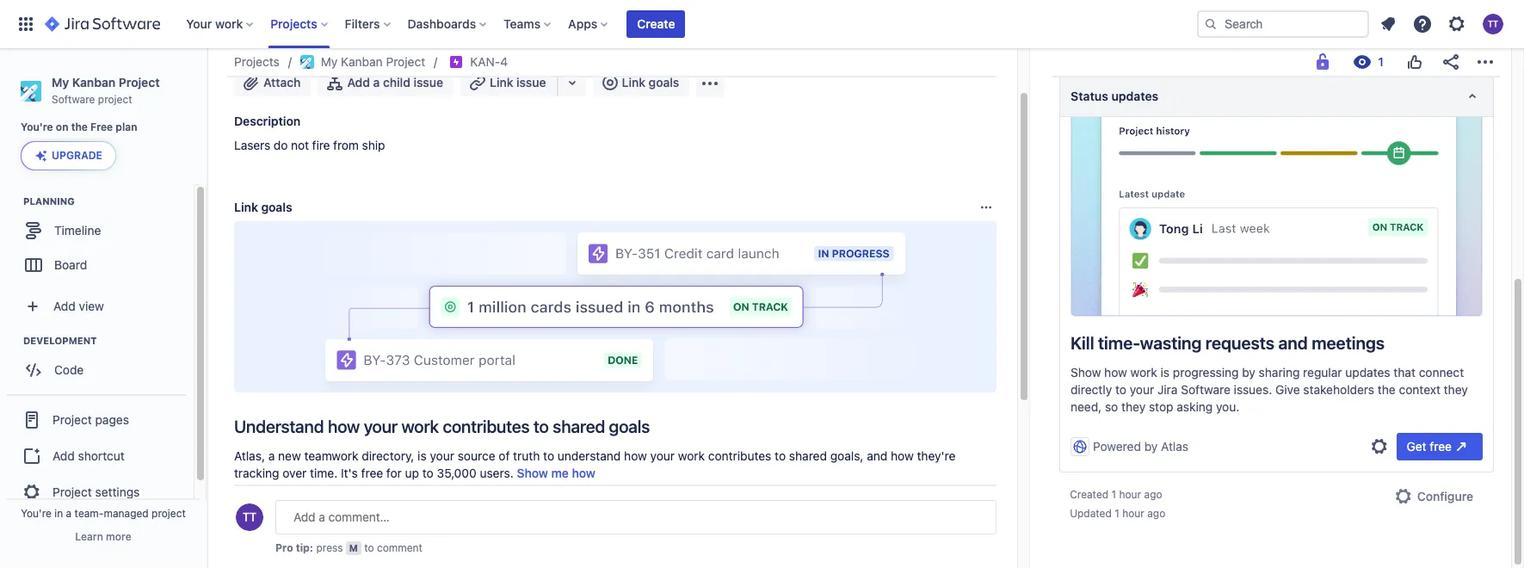 Task type: locate. For each thing, give the bounding box(es) containing it.
add for add a child issue
[[347, 75, 370, 90]]

2 horizontal spatial link
[[622, 75, 646, 90]]

link goals down lasers
[[234, 200, 292, 214]]

project inside 'link'
[[53, 412, 92, 427]]

share image
[[1441, 52, 1462, 72]]

comment
[[377, 541, 423, 554]]

not right 'are'
[[394, 34, 424, 59]]

you're left the "in" on the bottom left of page
[[21, 507, 52, 520]]

0 vertical spatial hour
[[1119, 488, 1142, 501]]

attach button
[[234, 69, 311, 96]]

0 vertical spatial a
[[373, 75, 380, 90]]

my up software
[[52, 75, 69, 90]]

project
[[386, 54, 425, 69], [119, 75, 160, 90], [53, 412, 92, 427], [53, 485, 92, 499]]

you're on the free plan
[[21, 121, 137, 134]]

kanban inside my kanban project software project
[[72, 75, 116, 90]]

project up add shortcut
[[53, 412, 92, 427]]

you're in a team-managed project
[[21, 507, 186, 520]]

1 right the updated
[[1115, 507, 1120, 520]]

upgrade
[[52, 149, 102, 162]]

1 vertical spatial add
[[53, 299, 76, 313]]

your profile and settings image
[[1483, 14, 1504, 34]]

group containing project pages
[[7, 395, 187, 517]]

lasers
[[234, 138, 270, 152]]

1
[[1112, 488, 1117, 501], [1115, 507, 1120, 520]]

hour
[[1119, 488, 1142, 501], [1123, 507, 1145, 520]]

you're left on
[[21, 121, 53, 134]]

projects
[[271, 16, 317, 31], [234, 54, 280, 69]]

kanban
[[341, 54, 383, 69], [72, 75, 116, 90]]

1 horizontal spatial not
[[394, 34, 424, 59]]

add inside dropdown button
[[53, 299, 76, 313]]

0 vertical spatial projects
[[271, 16, 317, 31]]

add left shortcut on the left of the page
[[53, 448, 75, 463]]

dashboards
[[408, 16, 476, 31]]

ago right the created
[[1145, 488, 1163, 501]]

0 horizontal spatial kanban
[[72, 75, 116, 90]]

1 horizontal spatial issue
[[517, 75, 546, 90]]

banner
[[0, 0, 1525, 48]]

notifications image
[[1378, 14, 1399, 34]]

my kanban project image
[[300, 55, 314, 69]]

1 horizontal spatial link
[[490, 75, 513, 90]]

are
[[362, 34, 390, 59]]

project pages link
[[7, 401, 187, 439]]

1 vertical spatial not
[[291, 138, 309, 152]]

to
[[364, 541, 374, 554]]

0 horizontal spatial issue
[[414, 75, 443, 90]]

apps button
[[563, 10, 615, 38]]

ship
[[362, 138, 385, 152]]

4
[[500, 54, 508, 69]]

1 horizontal spatial my
[[321, 54, 338, 69]]

0 horizontal spatial a
[[66, 507, 72, 520]]

hour right the updated
[[1123, 507, 1145, 520]]

not
[[394, 34, 424, 59], [291, 138, 309, 152]]

link inside link issue button
[[490, 75, 513, 90]]

created
[[1070, 488, 1109, 501]]

your work
[[186, 16, 243, 31]]

kanban for my kanban project
[[341, 54, 383, 69]]

code link
[[9, 353, 185, 388]]

1 issue from the left
[[414, 75, 443, 90]]

add inside group
[[53, 448, 75, 463]]

projects up attach
[[234, 54, 280, 69]]

1 vertical spatial my
[[52, 75, 69, 90]]

attach
[[263, 75, 301, 90]]

link goals inside button
[[622, 75, 679, 90]]

1 vertical spatial ago
[[1148, 507, 1166, 520]]

projects up "the"
[[271, 16, 317, 31]]

project right managed
[[152, 507, 186, 520]]

1 horizontal spatial link goals
[[622, 75, 679, 90]]

project pages
[[53, 412, 129, 427]]

kan-
[[470, 54, 500, 69]]

pages
[[95, 412, 129, 427]]

0 horizontal spatial goals
[[261, 200, 292, 214]]

link down lasers
[[234, 200, 258, 214]]

add view button
[[10, 290, 183, 324]]

1 horizontal spatial goals
[[649, 75, 679, 90]]

project settings link
[[7, 474, 187, 512]]

project inside my kanban project software project
[[119, 75, 160, 90]]

a left child
[[373, 75, 380, 90]]

2 vertical spatial add
[[53, 448, 75, 463]]

project up plan
[[119, 75, 160, 90]]

1 vertical spatial projects
[[234, 54, 280, 69]]

projects for projects link
[[234, 54, 280, 69]]

0 horizontal spatial my
[[52, 75, 69, 90]]

upgrade button
[[22, 142, 115, 170]]

primary element
[[10, 0, 1197, 48]]

2 issue from the left
[[517, 75, 546, 90]]

0 horizontal spatial link goals
[[234, 200, 292, 214]]

1 vertical spatial you're
[[21, 507, 52, 520]]

project up child
[[386, 54, 425, 69]]

kan-4
[[470, 54, 508, 69]]

banner containing your work
[[0, 0, 1525, 48]]

add shortcut button
[[7, 439, 187, 474]]

1 vertical spatial kanban
[[72, 75, 116, 90]]

created 1 hour ago updated 1 hour ago
[[1070, 488, 1166, 520]]

link goals button
[[593, 69, 690, 96]]

ago
[[1145, 488, 1163, 501], [1148, 507, 1166, 520]]

goals right link goals "image"
[[649, 75, 679, 90]]

add shortcut
[[53, 448, 125, 463]]

1 vertical spatial link goals
[[234, 200, 292, 214]]

1 vertical spatial 1
[[1115, 507, 1120, 520]]

0 vertical spatial project
[[98, 93, 132, 106]]

development group
[[9, 334, 193, 393]]

group
[[7, 395, 187, 517]]

0 vertical spatial not
[[394, 34, 424, 59]]

link goals right link goals "image"
[[622, 75, 679, 90]]

add for add shortcut
[[53, 448, 75, 463]]

0 vertical spatial kanban
[[341, 54, 383, 69]]

link inside link goals button
[[622, 75, 646, 90]]

hour right the created
[[1119, 488, 1142, 501]]

a right the "in" on the bottom left of page
[[66, 507, 72, 520]]

not right do
[[291, 138, 309, 152]]

you're
[[21, 121, 53, 134], [21, 507, 52, 520]]

1 horizontal spatial kanban
[[341, 54, 383, 69]]

project up plan
[[98, 93, 132, 106]]

ago right the updated
[[1148, 507, 1166, 520]]

1 horizontal spatial a
[[373, 75, 380, 90]]

projects for projects "dropdown button"
[[271, 16, 317, 31]]

1 right the created
[[1112, 488, 1117, 501]]

0 horizontal spatial not
[[291, 138, 309, 152]]

add
[[347, 75, 370, 90], [53, 299, 76, 313], [53, 448, 75, 463]]

my inside my kanban project software project
[[52, 75, 69, 90]]

goals
[[649, 75, 679, 90], [261, 200, 292, 214]]

2 you're from the top
[[21, 507, 52, 520]]

link goals
[[622, 75, 679, 90], [234, 200, 292, 214]]

0 vertical spatial ago
[[1145, 488, 1163, 501]]

link
[[490, 75, 513, 90], [622, 75, 646, 90], [234, 200, 258, 214]]

create button
[[627, 10, 686, 38]]

project
[[98, 93, 132, 106], [152, 507, 186, 520]]

goals inside button
[[649, 75, 679, 90]]

my kanban project link
[[300, 52, 425, 72]]

project up the "in" on the bottom left of page
[[53, 485, 92, 499]]

projects inside "dropdown button"
[[271, 16, 317, 31]]

1 horizontal spatial project
[[152, 507, 186, 520]]

0 vertical spatial you're
[[21, 121, 53, 134]]

1 you're from the top
[[21, 121, 53, 134]]

updated
[[1070, 507, 1112, 520]]

description
[[234, 114, 301, 128]]

jira software image
[[45, 14, 160, 34], [45, 14, 160, 34]]

help image
[[1413, 14, 1433, 34]]

free
[[90, 121, 113, 134]]

issue
[[414, 75, 443, 90], [517, 75, 546, 90]]

link down 4 at top left
[[490, 75, 513, 90]]

add down my kanban project link
[[347, 75, 370, 90]]

0 horizontal spatial project
[[98, 93, 132, 106]]

0 vertical spatial link goals
[[622, 75, 679, 90]]

my right my kanban project icon
[[321, 54, 338, 69]]

the
[[265, 34, 300, 59]]

0 vertical spatial add
[[347, 75, 370, 90]]

goals down do
[[261, 200, 292, 214]]

0 vertical spatial my
[[321, 54, 338, 69]]

add left view
[[53, 299, 76, 313]]

a
[[373, 75, 380, 90], [66, 507, 72, 520]]

lasers do not fire from ship
[[234, 138, 385, 152]]

your
[[186, 16, 212, 31]]

0 vertical spatial goals
[[649, 75, 679, 90]]

board link
[[9, 248, 185, 283]]

link right link goals "image"
[[622, 75, 646, 90]]

child
[[383, 75, 411, 90]]



Task type: describe. For each thing, give the bounding box(es) containing it.
configure
[[1418, 489, 1474, 504]]

kan-4 link
[[470, 52, 508, 72]]

code
[[54, 362, 84, 377]]

projects button
[[265, 10, 335, 38]]

1 vertical spatial project
[[152, 507, 186, 520]]

from
[[333, 138, 359, 152]]

board
[[54, 257, 87, 272]]

planning
[[23, 196, 75, 207]]

updates
[[1112, 89, 1159, 103]]

project inside my kanban project software project
[[98, 93, 132, 106]]

my for my kanban project
[[321, 54, 338, 69]]

timeline
[[54, 223, 101, 238]]

create
[[637, 16, 675, 31]]

appswitcher icon image
[[15, 14, 36, 34]]

my kanban project software project
[[52, 75, 160, 106]]

dashboards button
[[403, 10, 493, 38]]

the lasers are not firing
[[265, 34, 474, 59]]

link for link goals button
[[622, 75, 646, 90]]

1 vertical spatial hour
[[1123, 507, 1145, 520]]

timeline link
[[9, 214, 185, 248]]

pro
[[275, 541, 293, 554]]

development image
[[3, 331, 23, 352]]

profile image of terry turtle image
[[236, 504, 263, 531]]

software
[[52, 93, 95, 106]]

learn more
[[75, 530, 131, 543]]

team-
[[75, 507, 104, 520]]

filters button
[[340, 10, 397, 38]]

learn
[[75, 530, 103, 543]]

kanban for my kanban project software project
[[72, 75, 116, 90]]

press
[[316, 541, 343, 554]]

more
[[106, 530, 131, 543]]

status updates element
[[1060, 76, 1494, 117]]

link issue button
[[461, 69, 558, 96]]

actions image
[[1476, 52, 1496, 72]]

configure link
[[1383, 483, 1484, 511]]

your work button
[[181, 10, 260, 38]]

apps
[[568, 16, 598, 31]]

link issue
[[490, 75, 546, 90]]

firing
[[428, 34, 474, 59]]

Add a comment… field
[[275, 500, 997, 535]]

project settings
[[53, 485, 140, 499]]

meatball menu image
[[980, 201, 994, 214]]

Search field
[[1197, 10, 1370, 38]]

planning image
[[3, 191, 23, 212]]

0 horizontal spatial link
[[234, 200, 258, 214]]

filters
[[345, 16, 380, 31]]

lasers
[[304, 34, 357, 59]]

vote options: no one has voted for this issue yet. image
[[1405, 52, 1426, 72]]

pro tip: press m to comment
[[275, 541, 423, 554]]

a inside button
[[373, 75, 380, 90]]

my kanban project
[[321, 54, 425, 69]]

0 vertical spatial 1
[[1112, 488, 1117, 501]]

fire
[[312, 138, 330, 152]]

you're for you're on the free plan
[[21, 121, 53, 134]]

add a child issue
[[347, 75, 443, 90]]

add view
[[53, 299, 104, 313]]

status
[[1071, 89, 1109, 103]]

view
[[79, 299, 104, 313]]

link goals image
[[600, 72, 620, 93]]

add for add view
[[53, 299, 76, 313]]

you're for you're in a team-managed project
[[21, 507, 52, 520]]

plan
[[116, 121, 137, 134]]

on
[[56, 121, 68, 134]]

m
[[349, 542, 358, 554]]

settings image
[[1447, 14, 1468, 34]]

do
[[274, 138, 288, 152]]

sidebar navigation image
[[188, 69, 226, 103]]

projects link
[[234, 52, 280, 72]]

search image
[[1204, 17, 1218, 31]]

my for my kanban project software project
[[52, 75, 69, 90]]

shortcut
[[78, 448, 125, 463]]

link for link issue button at the top of the page
[[490, 75, 513, 90]]

tip:
[[296, 541, 313, 554]]

1 vertical spatial a
[[66, 507, 72, 520]]

in
[[54, 507, 63, 520]]

teams
[[504, 16, 541, 31]]

work
[[215, 16, 243, 31]]

1 vertical spatial goals
[[261, 200, 292, 214]]

development
[[23, 335, 97, 346]]

teams button
[[499, 10, 558, 38]]

add a child issue button
[[318, 69, 454, 96]]

status updates
[[1071, 89, 1159, 103]]

managed
[[104, 507, 149, 520]]

settings
[[95, 485, 140, 499]]

planning group
[[9, 195, 193, 288]]

the
[[71, 121, 88, 134]]

learn more button
[[75, 530, 131, 544]]



Task type: vqa. For each thing, say whether or not it's contained in the screenshot.
the bottom Add
yes



